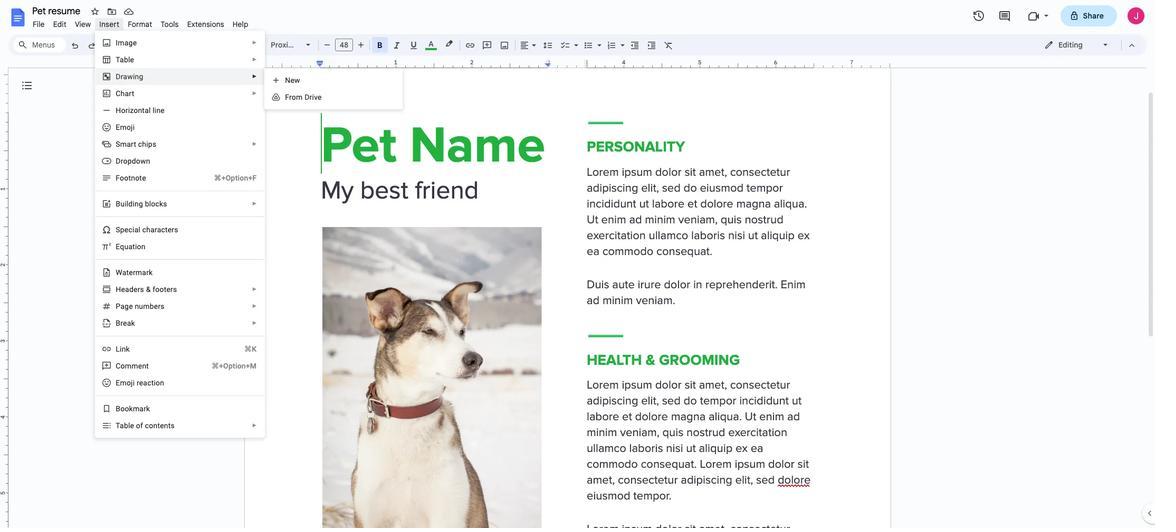 Task type: describe. For each thing, give the bounding box(es) containing it.
menu containing i
[[92, 0, 265, 438]]

characters
[[142, 225, 178, 234]]

i
[[116, 39, 118, 47]]

► for i mage
[[252, 40, 257, 45]]

r
[[126, 106, 128, 115]]

checklist menu image
[[572, 38, 579, 42]]

t
[[116, 55, 120, 64]]

table
[[116, 421, 134, 430]]

horizontal line r element
[[116, 106, 168, 115]]

left margin image
[[244, 60, 323, 68]]

l ink
[[116, 345, 130, 353]]

emoji reaction 5 element
[[116, 379, 167, 387]]

ial
[[133, 225, 140, 234]]

e
[[129, 302, 133, 310]]

► for ilding blocks
[[252, 201, 257, 206]]

⌘+option+f
[[214, 174, 257, 182]]

chart q element
[[116, 89, 138, 98]]

table of content s
[[116, 421, 175, 430]]

page numbers g element
[[116, 302, 168, 310]]

smart chips z element
[[116, 140, 160, 148]]

h
[[116, 285, 121, 294]]

brea k
[[116, 319, 135, 327]]

b for u
[[116, 200, 121, 208]]

application containing share
[[0, 0, 1156, 528]]

format
[[128, 20, 152, 29]]

ment
[[132, 362, 149, 370]]

tools
[[161, 20, 179, 29]]

insert menu item
[[95, 18, 124, 31]]

Font size text field
[[336, 39, 353, 51]]

edit
[[53, 20, 66, 29]]

chips
[[138, 140, 156, 148]]

editing
[[1059, 40, 1083, 50]]

blocks
[[145, 200, 167, 208]]

of
[[136, 421, 143, 430]]

proxima nova
[[271, 40, 319, 50]]

d rawing
[[116, 72, 143, 81]]

⌘+option+m
[[212, 362, 257, 370]]

n
[[131, 174, 135, 182]]

top margin image
[[0, 37, 8, 115]]

footnote n element
[[116, 174, 149, 182]]

building blocks u element
[[116, 200, 170, 208]]

insert image image
[[499, 37, 511, 52]]

brea
[[116, 319, 131, 327]]

⌘k element
[[232, 344, 257, 354]]

file menu item
[[29, 18, 49, 31]]

Font size field
[[335, 39, 357, 52]]

footers
[[153, 285, 177, 294]]

file
[[33, 20, 45, 29]]

Star checkbox
[[88, 4, 102, 19]]

numbers
[[135, 302, 165, 310]]

emoji for emoji 7 element
[[116, 123, 135, 131]]

proxima
[[271, 40, 299, 50]]

spe c ial characters
[[116, 225, 178, 234]]

able
[[120, 55, 134, 64]]

b ookmark
[[116, 404, 150, 413]]

insert
[[99, 20, 119, 29]]

⌘+option+f element
[[201, 173, 257, 183]]

t able
[[116, 55, 134, 64]]

pa g e numbers
[[116, 302, 165, 310]]

reaction
[[137, 379, 164, 387]]

mode and view toolbar
[[1037, 34, 1141, 55]]

ho r izontal line
[[116, 106, 165, 115]]

drawing d element
[[116, 72, 147, 81]]

break k element
[[116, 319, 138, 327]]

from d rive
[[285, 93, 322, 101]]

chart
[[116, 89, 134, 98]]

e quation
[[116, 242, 146, 251]]

0 horizontal spatial d
[[116, 72, 121, 81]]

► for h eaders & footers
[[252, 286, 257, 292]]

k
[[131, 319, 135, 327]]

bookmark b element
[[116, 404, 153, 413]]

table of contents s element
[[116, 421, 178, 430]]

izontal
[[128, 106, 151, 115]]

special characters c element
[[116, 225, 181, 234]]

4 ► from the top
[[252, 90, 257, 96]]

► for table of content s
[[252, 422, 257, 428]]

quation
[[120, 242, 146, 251]]

extensions menu item
[[183, 18, 229, 31]]

main toolbar
[[65, 0, 677, 410]]

highlight color image
[[444, 37, 455, 50]]

new n element
[[285, 76, 304, 84]]

co
[[116, 362, 125, 370]]

e
[[116, 242, 120, 251]]

menu bar banner
[[0, 0, 1156, 528]]

numbered list menu image
[[618, 38, 625, 42]]

n ew
[[285, 76, 300, 84]]

editing button
[[1038, 37, 1117, 53]]



Task type: vqa. For each thing, say whether or not it's contained in the screenshot.


Task type: locate. For each thing, give the bounding box(es) containing it.
d right from
[[305, 93, 310, 101]]

headers & footers h element
[[116, 285, 180, 294]]

emoji reaction
[[116, 379, 164, 387]]

► for d rawing
[[252, 73, 257, 79]]

5 ► from the top
[[252, 141, 257, 147]]

proxima nova option
[[271, 37, 319, 52]]

from drive d element
[[285, 93, 325, 101]]

dropdown 6 element
[[116, 157, 153, 165]]

2 b from the top
[[116, 404, 121, 413]]

smart chips
[[116, 140, 156, 148]]

1 horizontal spatial d
[[305, 93, 310, 101]]

g
[[125, 302, 129, 310]]

menu bar containing file
[[29, 14, 253, 31]]

Rename text field
[[29, 4, 87, 17]]

watermark j element
[[116, 268, 156, 277]]

nova
[[301, 40, 319, 50]]

tools menu item
[[157, 18, 183, 31]]

2 ► from the top
[[252, 56, 257, 62]]

share button
[[1061, 5, 1118, 26]]

s
[[171, 421, 175, 430]]

c
[[129, 225, 133, 234]]

bulleted list menu image
[[595, 38, 602, 42]]

9 ► from the top
[[252, 320, 257, 326]]

co m ment
[[116, 362, 149, 370]]

emoji for emoji reaction
[[116, 379, 135, 387]]

foot
[[116, 174, 131, 182]]

&
[[146, 285, 151, 294]]

d
[[116, 72, 121, 81], [305, 93, 310, 101]]

watermark
[[116, 268, 153, 277]]

menu containing n
[[265, 68, 403, 109]]

menu
[[92, 0, 265, 438], [265, 68, 403, 109]]

6 ► from the top
[[252, 201, 257, 206]]

0 vertical spatial emoji
[[116, 123, 135, 131]]

1 ► from the top
[[252, 40, 257, 45]]

application
[[0, 0, 1156, 528]]

► for t able
[[252, 56, 257, 62]]

b up table
[[116, 404, 121, 413]]

pa
[[116, 302, 125, 310]]

emoji
[[116, 123, 135, 131], [116, 379, 135, 387]]

b
[[116, 200, 121, 208], [116, 404, 121, 413]]

smart
[[116, 140, 136, 148]]

format menu item
[[124, 18, 157, 31]]

rawing
[[121, 72, 143, 81]]

link l element
[[116, 345, 133, 353]]

10 ► from the top
[[252, 422, 257, 428]]

b for ookmark
[[116, 404, 121, 413]]

help menu item
[[229, 18, 253, 31]]

u
[[121, 200, 125, 208]]

eaders
[[121, 285, 144, 294]]

table t element
[[116, 55, 137, 64]]

ho
[[116, 106, 126, 115]]

l
[[116, 345, 120, 353]]

mage
[[118, 39, 137, 47]]

0 vertical spatial d
[[116, 72, 121, 81]]

equation e element
[[116, 242, 149, 251]]

content
[[145, 421, 171, 430]]

line & paragraph spacing image
[[542, 37, 554, 52]]

rive
[[310, 93, 322, 101]]

3 ► from the top
[[252, 73, 257, 79]]

i mage
[[116, 39, 137, 47]]

share
[[1084, 11, 1105, 21]]

⌘+option+m element
[[199, 361, 257, 371]]

text color image
[[426, 37, 437, 50]]

line
[[153, 106, 165, 115]]

1 b from the top
[[116, 200, 121, 208]]

m
[[125, 362, 132, 370]]

edit menu item
[[49, 18, 71, 31]]

ilding
[[125, 200, 143, 208]]

foot n ote
[[116, 174, 146, 182]]

0 vertical spatial b
[[116, 200, 121, 208]]

ew
[[291, 76, 300, 84]]

8 ► from the top
[[252, 303, 257, 309]]

h eaders & footers
[[116, 285, 177, 294]]

spe
[[116, 225, 129, 234]]

image i element
[[116, 39, 140, 47]]

view
[[75, 20, 91, 29]]

d down t
[[116, 72, 121, 81]]

2 emoji from the top
[[116, 379, 135, 387]]

1 vertical spatial d
[[305, 93, 310, 101]]

dropdown
[[116, 157, 150, 165]]

1 vertical spatial emoji
[[116, 379, 135, 387]]

menu bar inside menu bar "banner"
[[29, 14, 253, 31]]

b left ilding
[[116, 200, 121, 208]]

help
[[233, 20, 249, 29]]

extensions
[[187, 20, 224, 29]]

emoji down m
[[116, 379, 135, 387]]

► for brea k
[[252, 320, 257, 326]]

1 vertical spatial b
[[116, 404, 121, 413]]

► for e numbers
[[252, 303, 257, 309]]

7 ► from the top
[[252, 286, 257, 292]]

menu bar
[[29, 14, 253, 31]]

ink
[[120, 345, 130, 353]]

b u ilding blocks
[[116, 200, 167, 208]]

emoji 7 element
[[116, 123, 138, 131]]

view menu item
[[71, 18, 95, 31]]

⌘k
[[245, 345, 257, 353]]

►
[[252, 40, 257, 45], [252, 56, 257, 62], [252, 73, 257, 79], [252, 90, 257, 96], [252, 141, 257, 147], [252, 201, 257, 206], [252, 286, 257, 292], [252, 303, 257, 309], [252, 320, 257, 326], [252, 422, 257, 428]]

ookmark
[[121, 404, 150, 413]]

n
[[285, 76, 291, 84]]

ote
[[135, 174, 146, 182]]

Menus field
[[13, 37, 66, 52]]

comment m element
[[116, 362, 152, 370]]

1 emoji from the top
[[116, 123, 135, 131]]

emoji up smart
[[116, 123, 135, 131]]

from
[[285, 93, 303, 101]]

right margin image
[[812, 60, 890, 68]]



